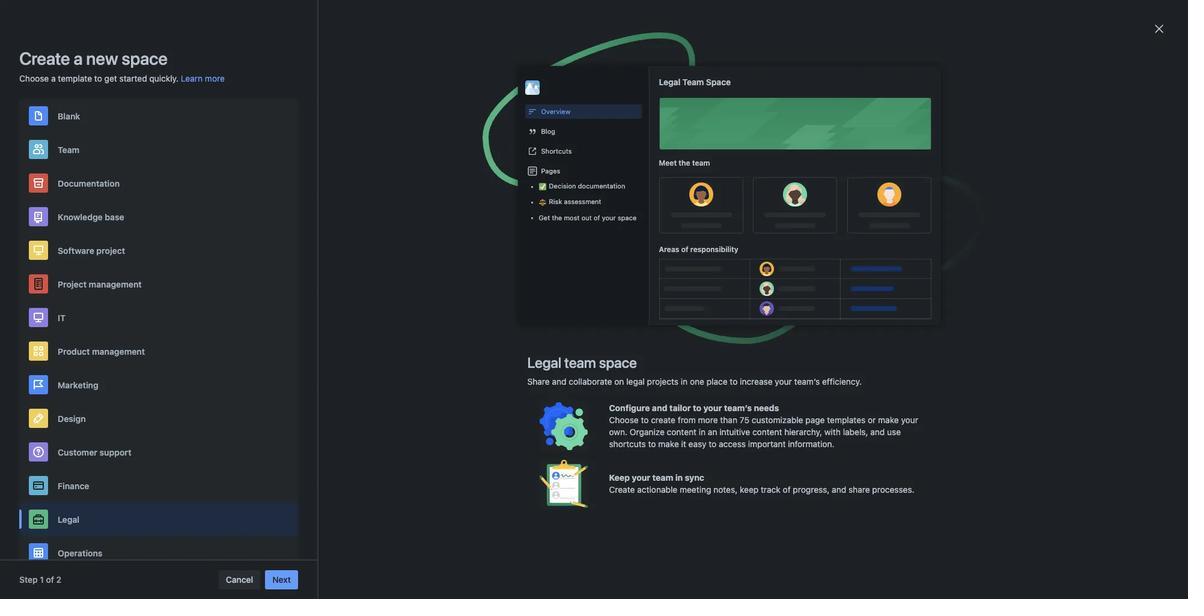 Task type: describe. For each thing, give the bounding box(es) containing it.
0 horizontal spatial meeting
[[456, 400, 487, 411]]

add up note
[[634, 502, 650, 513]]

for down "their"
[[566, 412, 577, 423]]

my first space link up //
[[551, 483, 606, 495]]

and inside keep your team in sync create actionable meeting notes, keep track of progress, and share processes.
[[832, 485, 846, 495]]

learn more link
[[181, 73, 225, 85]]

minutes for template - weekly status report
[[532, 110, 557, 118]]

this right paste
[[429, 502, 443, 513]]

team button
[[19, 133, 298, 166]]

beta
[[981, 184, 1001, 195]]

blank
[[58, 111, 80, 121]]

of down assessment
[[594, 214, 600, 222]]

2 horizontal spatial what
[[745, 322, 764, 332]]

2023 inside get the most out of your team space october 20, 2023
[[522, 279, 543, 289]]

visited down meet the team
[[670, 175, 692, 183]]

overview up information
[[427, 298, 462, 308]]

get the most out of your space
[[539, 214, 637, 222]]

get for space
[[539, 214, 550, 222]]

in inside configure and tailor to your team's needs choose to create from more than 75 customizable page templates or make your own. organize content in an intuitive content hierarchy, with labels, and use shortcuts to make it easy to access important information.
[[699, 427, 706, 438]]

team up 15
[[692, 159, 710, 168]]

unstar this space image
[[289, 227, 298, 237]]

so
[[749, 298, 758, 308]]

1 horizontal spatial any
[[548, 527, 562, 537]]

the down the risk
[[552, 214, 562, 222]]

efforts
[[501, 514, 526, 525]]

2 horizontal spatial week
[[774, 502, 794, 513]]

legal button
[[19, 503, 298, 537]]

20, for using
[[508, 381, 520, 391]]

in inside keep your team in sync create actionable meeting notes, keep track of progress, and share processes.
[[675, 473, 683, 483]]

space down helps
[[781, 322, 804, 332]]

to inside 'create a new space choose a template to get started quickly. learn more'
[[94, 73, 102, 84]]

overview right the the
[[481, 298, 516, 308]]

risk assessment
[[549, 198, 601, 206]]

more inside copy and paste this section for each week. type // to add a date win add a few things that went well this week needs input add some projects or efforts that need more input/help note focus add some areas you'll be focusing on next week \n focus \n notes enter any other thoughts or feelings about this past week important links add any key links tha
[[568, 514, 588, 525]]

went
[[719, 502, 738, 513]]

in inside legal team space share and collaborate on legal projects in one place to increase your team's efficiency.
[[681, 377, 688, 387]]

marketing
[[58, 380, 98, 390]]

october for participants
[[474, 381, 505, 391]]

software
[[58, 246, 94, 256]]

a up template
[[74, 48, 83, 69]]

in down the teams
[[949, 223, 955, 233]]

date
[[369, 400, 387, 411]]

tha
[[458, 539, 470, 549]]

input
[[394, 514, 413, 525]]

1 vertical spatial make
[[658, 439, 679, 450]]

settings
[[897, 248, 930, 258]]

my first space link up "their"
[[551, 380, 606, 392]]

about inside copy and paste this section for each week. type // to add a date win add a few things that went well this week needs input add some projects or efforts that need more input/help note focus add some areas you'll be focusing on next week \n focus \n notes enter any other thoughts or feelings about this past week important links add any key links tha
[[667, 527, 689, 537]]

ago for meeting
[[726, 110, 738, 118]]

next button
[[265, 571, 298, 590]]

overview left visual
[[485, 322, 519, 332]]

project
[[58, 279, 87, 289]]

goals
[[543, 412, 563, 423]]

ago for weekly
[[559, 110, 571, 118]]

well
[[740, 502, 755, 513]]

legal
[[626, 377, 645, 387]]

helps
[[768, 298, 789, 308]]

space up date on the right bottom of the page
[[583, 483, 606, 493]]

first inside "create a stellar overview the overview is the first page visitors will see when they visit your space, so it helps to include some information on what the space is about and what your team is working on. overview.svg add a header image. this gives your overview visual appeal and makes it welcoming for visitors. explain what the space is for. start"
[[541, 298, 556, 308]]

product management
[[58, 347, 145, 357]]

unstar this space image
[[289, 206, 298, 215]]

template - meeting notes my first space
[[692, 83, 795, 101]]

key
[[422, 539, 436, 549]]

more
[[852, 199, 872, 209]]

space up visual
[[514, 310, 538, 320]]

weekly
[[570, 83, 599, 93]]

empower
[[902, 211, 938, 221]]

choose inside configure and tailor to your team's needs choose to create from more than 75 customizable page templates or make your own. organize content in an intuitive content hierarchy, with labels, and use shortcuts to make it easy to access important information.
[[609, 415, 639, 426]]

design button
[[19, 402, 298, 436]]

add inside copy and paste this section for each week. type // to add a date win add a few things that went well this week needs input add some projects or efforts that need more input/help note focus add some areas you'll be focusing on next week \n focus \n notes enter any other thoughts or feelings about this past week important links add any key links tha
[[574, 502, 589, 513]]

you'll
[[741, 514, 761, 525]]

75
[[740, 415, 750, 426]]

add down things
[[676, 514, 692, 525]]

1 horizontal spatial focus
[[651, 514, 674, 525]]

0 vertical spatial make
[[878, 415, 899, 426]]

get the most out of your team space link
[[378, 264, 543, 276]]

out for team
[[439, 264, 453, 275]]

2 inside create a new space dialog
[[56, 575, 61, 585]]

past
[[708, 527, 724, 537]]

operations button
[[19, 537, 298, 570]]

1 horizontal spatial team
[[683, 77, 704, 87]]

0 horizontal spatial that
[[529, 514, 544, 525]]

participants
[[490, 400, 536, 411]]

get for team
[[378, 264, 394, 275]]

15
[[694, 175, 701, 183]]

important
[[749, 527, 787, 537]]

visited for template - meeting notes
[[670, 110, 692, 118]]

minutes down greg robinson
[[703, 175, 728, 183]]

organize
[[852, 223, 885, 233]]

team inside keep your team in sync create actionable meeting notes, keep track of progress, and share processes.
[[653, 473, 673, 483]]

space inside legal team space share and collaborate on legal projects in one place to increase your team's efficiency.
[[599, 355, 637, 371]]

edit feed button
[[783, 208, 818, 220]]

starred link
[[161, 96, 306, 118]]

management for project management
[[89, 279, 142, 289]]

copy
[[366, 502, 387, 513]]

more inside 'create a new space choose a template to get started quickly. learn more'
[[205, 73, 225, 84]]

2 robinson from the left
[[709, 158, 738, 166]]

a inside date  participants list meeting participants using their @ mention names @ mention a person to add them as an attendee and they will be notified.  goals list goals for this meeting (e.g., set design priorities for fy19) discussion topics time item presenter notes add notes for each discussion topic  action items add action items to close the loo
[[696, 400, 701, 411]]

create inside keep your team in sync create actionable meeting notes, keep track of progress, and share processes.
[[609, 485, 635, 495]]

explain
[[715, 322, 743, 332]]

to right easy
[[709, 439, 717, 450]]

responsibility
[[691, 245, 738, 254]]

greg inside getting started in confluence greg robinson
[[524, 158, 540, 166]]

person
[[703, 400, 730, 411]]

this right "well" at the bottom right of page
[[757, 502, 771, 513]]

1 vertical spatial overview
[[692, 148, 730, 158]]

recent link
[[161, 75, 306, 96]]

add down goals
[[545, 424, 560, 435]]

and inside whiteboards are available in beta more freeform than pages or blogs, whiteboards empower teams to organize and brainstorm in new ways.
[[888, 223, 902, 233]]

to up 75
[[732, 400, 740, 411]]

in up 'blogs,'
[[970, 184, 978, 195]]

1 \n from the left
[[455, 527, 463, 537]]

my right share
[[551, 381, 563, 391]]

or inside configure and tailor to your team's needs choose to create from more than 75 customizable page templates or make your own. organize content in an intuitive content hierarchy, with labels, and use shortcuts to make it easy to access important information.
[[868, 415, 876, 426]]

overview inside create a new space dialog
[[541, 108, 571, 115]]

a left few
[[652, 502, 657, 513]]

getting
[[524, 148, 554, 158]]

and up the create
[[652, 403, 667, 414]]

quickly.
[[149, 73, 179, 84]]

it button
[[19, 301, 298, 335]]

their
[[561, 400, 579, 411]]

design
[[666, 412, 692, 423]]

1 horizontal spatial some
[[433, 514, 454, 525]]

1 horizontal spatial list
[[526, 412, 540, 423]]

get
[[104, 73, 117, 84]]

product management button
[[19, 335, 298, 368]]

header
[[366, 322, 393, 332]]

and left the makes
[[574, 322, 589, 332]]

greg robinson link for 15
[[692, 158, 738, 166]]

software project button
[[19, 234, 298, 267]]

the right 'meet'
[[679, 159, 690, 168]]

the down helps
[[766, 322, 778, 332]]

each inside date  participants list meeting participants using their @ mention names @ mention a person to add them as an attendee and they will be notified.  goals list goals for this meeting (e.g., set design priorities for fy19) discussion topics time item presenter notes add notes for each discussion topic  action items add action items to close the loo
[[599, 424, 618, 435]]

more inside configure and tailor to your team's needs choose to create from more than 75 customizable page templates or make your own. organize content in an intuitive content hierarchy, with labels, and use shortcuts to make it easy to access important information.
[[698, 415, 718, 426]]

this left past
[[691, 527, 705, 537]]

2023 for for
[[522, 483, 543, 493]]

meeting
[[737, 83, 770, 93]]

october 20, 2023 • my first space for mention
[[474, 381, 606, 391]]

team inside button
[[58, 145, 79, 155]]

october 20, 2023 • my first space for week.
[[474, 483, 606, 493]]

create a space image
[[286, 180, 301, 195]]

links
[[438, 539, 456, 549]]

links
[[366, 539, 386, 549]]

the inside date  participants list meeting participants using their @ mention names @ mention a person to add them as an attendee and they will be notified.  goals list goals for this meeting (e.g., set design priorities for fy19) discussion topics time item presenter notes add notes for each discussion topic  action items add action items to close the loo
[[399, 436, 412, 447]]

space up date  participants list meeting participants using their @ mention names @ mention a person to add them as an attendee and they will be notified.  goals list goals for this meeting (e.g., set design priorities for fy19) discussion topics time item presenter notes add notes for each discussion topic  action items add action items to close the loo
[[583, 381, 606, 391]]

one
[[690, 377, 704, 387]]

an inside configure and tailor to your team's needs choose to create from more than 75 customizable page templates or make your own. organize content in an intuitive content hierarchy, with labels, and use shortcuts to make it easy to access important information.
[[708, 427, 717, 438]]

october 20, 2023 button for section
[[474, 483, 543, 495]]

notes,
[[714, 485, 738, 495]]

2 for template - meeting notes
[[694, 110, 698, 118]]

operations
[[58, 548, 102, 559]]

2023 for their
[[522, 381, 543, 391]]

note
[[631, 514, 648, 525]]

whiteboards are available in beta more freeform than pages or blogs, whiteboards empower teams to organize and brainstorm in new ways.
[[852, 184, 1001, 233]]

tailor
[[670, 403, 691, 414]]

0 horizontal spatial week
[[433, 527, 453, 537]]

will inside "create a stellar overview the overview is the first page visitors will see when they visit your space, so it helps to include some information on what the space is about and what your team is working on. overview.svg add a header image. this gives your overview visual appeal and makes it welcoming for visitors. explain what the space is for. start"
[[610, 298, 623, 308]]

keep your team in sync create actionable meeting notes, keep track of progress, and share processes.
[[609, 473, 915, 495]]

names
[[625, 400, 650, 411]]

notes inside date  participants list meeting participants using their @ mention names @ mention a person to add them as an attendee and they will be notified.  goals list goals for this meeting (e.g., set design priorities for fy19) discussion topics time item presenter notes add notes for each discussion topic  action items add action items to close the loo
[[519, 424, 542, 435]]

legal for team
[[527, 355, 561, 371]]

a down helps
[[778, 310, 782, 320]]

10
[[526, 175, 533, 183]]

1 vertical spatial meeting
[[595, 412, 627, 423]]

areas
[[718, 514, 739, 525]]

from
[[678, 415, 696, 426]]

to up from
[[693, 403, 702, 414]]

notes inside copy and paste this section for each week. type // to add a date win add a few things that went well this week needs input add some projects or efforts that need more input/help note focus add some areas you'll be focusing on next week \n focus \n notes enter any other thoughts or feelings about this past week important links add any key links tha
[[500, 527, 523, 537]]

greg robinson link for 10
[[524, 158, 571, 166]]

start
[[390, 334, 409, 344]]

type
[[535, 502, 554, 513]]

2 horizontal spatial it
[[760, 298, 765, 308]]

add up next
[[416, 514, 431, 525]]

create
[[651, 415, 676, 426]]

templates
[[827, 415, 866, 426]]

are
[[912, 184, 926, 195]]

this inside date  participants list meeting participants using their @ mention names @ mention a person to add them as an attendee and they will be notified.  goals list goals for this meeting (e.g., set design priorities for fy19) discussion topics time item presenter notes add notes for each discussion topic  action items add action items to close the loo
[[579, 412, 593, 423]]

2 @ from the left
[[653, 400, 660, 411]]

progress,
[[793, 485, 830, 495]]

close
[[376, 436, 397, 447]]

your inside keep your team in sync create actionable meeting notes, keep track of progress, and share processes.
[[632, 473, 650, 483]]

visited for template - weekly status report
[[503, 110, 524, 118]]

0 horizontal spatial any
[[407, 539, 420, 549]]

they inside date  participants list meeting participants using their @ mention names @ mention a person to add them as an attendee and they will be notified.  goals list goals for this meeting (e.g., set design priorities for fy19) discussion topics time item presenter notes add notes for each discussion topic  action items add action items to close the loo
[[420, 412, 437, 423]]

intuitive
[[720, 427, 750, 438]]

image.
[[396, 322, 422, 332]]

0 vertical spatial list
[[440, 400, 454, 411]]

or down note
[[624, 527, 632, 537]]

pages
[[541, 167, 560, 175]]

on inside "create a stellar overview the overview is the first page visitors will see when they visit your space, so it helps to include some information on what the space is about and what your team is working on. overview.svg add a header image. this gives your overview visual appeal and makes it welcoming for visitors. explain what the space is for. start"
[[466, 310, 476, 320]]

will inside date  participants list meeting participants using their @ mention names @ mention a person to add them as an attendee and they will be notified.  goals list goals for this meeting (e.g., set design priorities for fy19) discussion topics time item presenter notes add notes for each discussion topic  action items add action items to close the loo
[[439, 412, 452, 423]]

notes inside 'template - meeting notes my first space'
[[772, 83, 795, 93]]

ago down greg robinson
[[730, 175, 741, 183]]

for up intuitive
[[731, 412, 742, 423]]

team inside "create a stellar overview the overview is the first page visitors will see when they visit your space, so it helps to include some information on what the space is about and what your team is working on. overview.svg add a header image. this gives your overview visual appeal and makes it welcoming for visitors. explain what the space is for. start"
[[630, 310, 650, 320]]

2 greg from the left
[[692, 158, 707, 166]]

on inside legal team space share and collaborate on legal projects in one place to increase your team's efficiency.
[[614, 377, 624, 387]]

my first space link down space
[[692, 93, 736, 102]]

0 horizontal spatial what
[[478, 310, 497, 320]]

or inside whiteboards are available in beta more freeform than pages or blogs, whiteboards empower teams to organize and brainstorm in new ways.
[[955, 199, 963, 209]]

things
[[675, 502, 699, 513]]

//
[[556, 502, 561, 513]]

close image
[[1152, 22, 1167, 36]]

a left template
[[51, 73, 56, 84]]

add inside date  participants list meeting participants using their @ mention names @ mention a person to add them as an attendee and they will be notified.  goals list goals for this meeting (e.g., set design priorities for fy19) discussion topics time item presenter notes add notes for each discussion topic  action items add action items to close the loo
[[742, 400, 757, 411]]

for inside copy and paste this section for each week. type // to add a date win add a few things that went well this week needs input add some projects or efforts that need more input/help note focus add some areas you'll be focusing on next week \n focus \n notes enter any other thoughts or feelings about this past week important links add any key links tha
[[476, 502, 487, 513]]

of right 1
[[46, 575, 54, 585]]

than inside whiteboards are available in beta more freeform than pages or blogs, whiteboards empower teams to organize and brainstorm in new ways.
[[910, 199, 927, 209]]

decision
[[549, 182, 576, 190]]

1 horizontal spatial what
[[590, 310, 609, 320]]

create a stellar overview the overview is the first page visitors will see when they visit your space, so it helps to include some information on what the space is about and what your team is working on. overview.svg add a header image. this gives your overview visual appeal and makes it welcoming for visitors. explain what the space is for. start
[[366, 298, 804, 344]]

working
[[661, 310, 691, 320]]

create a new space dialog
[[0, 0, 1188, 600]]

1 horizontal spatial week
[[727, 527, 747, 537]]

pages
[[929, 199, 953, 209]]

set
[[651, 412, 664, 423]]

1 content from the left
[[667, 427, 697, 438]]

a left date on the right bottom of the page
[[591, 502, 595, 513]]

0 horizontal spatial it
[[618, 322, 623, 332]]

2 for template - weekly status report
[[526, 110, 530, 118]]

software project
[[58, 246, 125, 256]]

for left own.
[[586, 424, 597, 435]]

1 @ from the left
[[581, 400, 589, 411]]

copy and paste this section for each week. type // to add a date win add a few things that went well this week needs input add some projects or efforts that need more input/help note focus add some areas you'll be focusing on next week \n focus \n notes enter any other thoughts or feelings about this past week important links add any key links tha
[[366, 502, 794, 549]]

to inside legal team space share and collaborate on legal projects in one place to increase your team's efficiency.
[[730, 377, 738, 387]]

it inside configure and tailor to your team's needs choose to create from more than 75 customizable page templates or make your own. organize content in an intuitive content hierarchy, with labels, and use shortcuts to make it easy to access important information.
[[681, 439, 686, 450]]

robinson inside getting started in confluence greg robinson
[[541, 158, 571, 166]]

the up visual
[[526, 298, 539, 308]]

enable
[[859, 248, 886, 258]]

global element
[[7, 0, 957, 33]]

visited 2 minutes ago for template - meeting notes
[[670, 110, 738, 118]]

share
[[527, 377, 550, 387]]

add down fy19) at the bottom right of the page
[[738, 424, 754, 435]]

new inside whiteboards are available in beta more freeform than pages or blogs, whiteboards empower teams to organize and brainstorm in new ways.
[[958, 223, 974, 233]]

thoughts
[[587, 527, 621, 537]]

add down the focusing
[[389, 539, 404, 549]]

in inside getting started in confluence greg robinson
[[588, 148, 595, 158]]

2 horizontal spatial some
[[694, 514, 715, 525]]

a left stellar at the left
[[394, 298, 399, 308]]



Task type: locate. For each thing, give the bounding box(es) containing it.
recent
[[188, 80, 215, 90]]

your inside get the most out of your team space october 20, 2023
[[467, 264, 487, 275]]

0 vertical spatial on
[[466, 310, 476, 320]]

1 vertical spatial any
[[407, 539, 420, 549]]

:wave: image
[[503, 149, 517, 163], [503, 149, 517, 163]]

1 vertical spatial out
[[439, 264, 453, 275]]

0 vertical spatial 20,
[[508, 279, 520, 289]]

1 vertical spatial notes
[[500, 527, 523, 537]]

information.
[[788, 439, 835, 450]]

documentation button
[[19, 166, 298, 200]]

first inside 'template - meeting notes my first space'
[[703, 93, 716, 101]]

0 horizontal spatial greg
[[524, 158, 540, 166]]

this right goals
[[579, 412, 593, 423]]

1 horizontal spatial most
[[564, 214, 580, 222]]

space inside get the most out of your team space october 20, 2023
[[514, 264, 541, 275]]

my inside template - weekly status report my first space
[[524, 93, 534, 101]]

2023 up visual
[[522, 279, 543, 289]]

notes inside date  participants list meeting participants using their @ mention names @ mention a person to add them as an attendee and they will be notified.  goals list goals for this meeting (e.g., set design priorities for fy19) discussion topics time item presenter notes add notes for each discussion topic  action items add action items to close the loo
[[562, 424, 584, 435]]

0 vertical spatial management
[[89, 279, 142, 289]]

1 greg robinson link from the left
[[524, 158, 571, 166]]

each inside copy and paste this section for each week. type // to add a date win add a few things that went well this week needs input add some projects or efforts that need more input/help note focus add some areas you'll be focusing on next week \n focus \n notes enter any other thoughts or feelings about this past week important links add any key links tha
[[489, 502, 508, 513]]

on left the legal
[[614, 377, 624, 387]]

to inside whiteboards are available in beta more freeform than pages or blogs, whiteboards empower teams to organize and brainstorm in new ways.
[[966, 211, 974, 221]]

1 horizontal spatial choose
[[609, 415, 639, 426]]

confluence
[[597, 148, 644, 158]]

2 october 20, 2023 • my first space from the top
[[474, 483, 606, 493]]

your
[[602, 214, 616, 222], [467, 264, 487, 275], [702, 298, 719, 308], [611, 310, 628, 320], [465, 322, 482, 332], [775, 377, 792, 387], [704, 403, 722, 414], [901, 415, 918, 426], [632, 473, 650, 483]]

choose inside 'create a new space choose a template to get started quickly. learn more'
[[19, 73, 49, 84]]

0 horizontal spatial notes
[[562, 424, 584, 435]]

collaborate
[[569, 377, 612, 387]]

2 october 20, 2023 button from the top
[[474, 380, 543, 392]]

team's inside legal team space share and collaborate on legal projects in one place to increase your team's efficiency.
[[794, 377, 820, 387]]

your inside legal team space share and collaborate on legal projects in one place to increase your team's efficiency.
[[775, 377, 792, 387]]

what up the makes
[[590, 310, 609, 320]]

0 vertical spatial •
[[545, 381, 549, 391]]

team
[[683, 77, 704, 87], [58, 145, 79, 155]]

each up efforts
[[489, 502, 508, 513]]

needs
[[754, 403, 779, 414]]

ago down weekly
[[559, 110, 571, 118]]

management for product management
[[92, 347, 145, 357]]

and left use
[[871, 427, 885, 438]]

1 vertical spatial notes
[[562, 424, 584, 435]]

knowledge
[[58, 212, 103, 222]]

1 vertical spatial will
[[439, 412, 452, 423]]

1 vertical spatial list
[[526, 412, 540, 423]]

robinson
[[541, 158, 571, 166], [709, 158, 738, 166]]

0 horizontal spatial new
[[86, 48, 118, 69]]

feelings
[[634, 527, 664, 537]]

meeting inside keep your team in sync create actionable meeting notes, keep track of progress, and share processes.
[[680, 485, 711, 495]]

important
[[748, 439, 786, 450]]

of right areas
[[681, 245, 689, 254]]

team inside get the most out of your team space october 20, 2023
[[489, 264, 512, 275]]

2 • from the top
[[545, 483, 549, 493]]

2 2023 from the top
[[522, 381, 543, 391]]

2 vertical spatial 2023
[[522, 483, 543, 493]]

:white_check_mark: image
[[539, 183, 546, 191]]

makes
[[591, 322, 616, 332]]

1 vertical spatial they
[[420, 412, 437, 423]]

out inside create a new space dialog
[[582, 214, 592, 222]]

and down visitors
[[573, 310, 587, 320]]

1 vertical spatial about
[[667, 527, 689, 537]]

legal inside legal team space share and collaborate on legal projects in one place to increase your team's efficiency.
[[527, 355, 561, 371]]

about inside "create a stellar overview the overview is the first page visitors will see when they visit your space, so it helps to include some information on what the space is about and what your team is working on. overview.svg add a header image. this gives your overview visual appeal and makes it welcoming for visitors. explain what the space is for. start"
[[548, 310, 571, 320]]

increase
[[740, 377, 773, 387]]

in right enable on the right top of page
[[888, 248, 895, 258]]

2 horizontal spatial on
[[614, 377, 624, 387]]

:sunflower: image
[[670, 149, 684, 163]]

1 template from the left
[[524, 83, 562, 93]]

to left "close"
[[366, 436, 374, 447]]

1 horizontal spatial visited 2 minutes ago
[[670, 110, 738, 118]]

visited 15 minutes ago
[[670, 175, 741, 183]]

of up the the
[[456, 264, 465, 275]]

notes
[[519, 424, 542, 435], [500, 527, 523, 537]]

- inside 'template - meeting notes my first space'
[[731, 83, 735, 93]]

0 horizontal spatial list
[[440, 400, 454, 411]]

focusing
[[366, 527, 400, 537]]

space inside template - weekly status report my first space
[[550, 93, 569, 101]]

space inside 'create a new space choose a template to get started quickly. learn more'
[[122, 48, 167, 69]]

1 mention from the left
[[591, 400, 622, 411]]

new up get
[[86, 48, 118, 69]]

on.
[[693, 310, 705, 320]]

2 vertical spatial more
[[568, 514, 588, 525]]

0 vertical spatial notes
[[772, 83, 795, 93]]

- for weekly
[[564, 83, 568, 93]]

in left sync
[[675, 473, 683, 483]]

to right helps
[[791, 298, 799, 308]]

available
[[929, 184, 968, 195]]

space up quickly.
[[122, 48, 167, 69]]

1 october from the top
[[474, 279, 505, 289]]

management inside "button"
[[89, 279, 142, 289]]

\n left enter
[[490, 527, 498, 537]]

management inside button
[[92, 347, 145, 357]]

2 october from the top
[[474, 381, 505, 391]]

choose up own.
[[609, 415, 639, 426]]

knowledge base
[[58, 212, 124, 222]]

1 horizontal spatial projects
[[647, 377, 679, 387]]

get inside create a new space dialog
[[539, 214, 550, 222]]

and
[[888, 223, 902, 233], [573, 310, 587, 320], [574, 322, 589, 332], [552, 377, 567, 387], [652, 403, 667, 414], [403, 412, 418, 423], [871, 427, 885, 438], [832, 485, 846, 495], [389, 502, 403, 513]]

visited left the 10
[[503, 175, 524, 183]]

them
[[759, 400, 779, 411]]

first right :dart: icon at left top
[[536, 93, 548, 101]]

1 vertical spatial create
[[366, 298, 392, 308]]

2 20, from the top
[[508, 381, 520, 391]]

october inside get the most out of your team space october 20, 2023
[[474, 279, 505, 289]]

0 horizontal spatial they
[[420, 412, 437, 423]]

0 vertical spatial any
[[548, 527, 562, 537]]

0 horizontal spatial each
[[489, 502, 508, 513]]

1 - from the left
[[564, 83, 568, 93]]

on inside copy and paste this section for each week. type // to add a date win add a few things that went well this week needs input add some projects or efforts that need more input/help note focus add some areas you'll be focusing on next week \n focus \n notes enter any other thoughts or feelings about this past week important links add any key links tha
[[402, 527, 412, 537]]

and left share
[[832, 485, 846, 495]]

that up enter
[[529, 514, 544, 525]]

an
[[792, 400, 802, 411], [708, 427, 717, 438]]

greg robinson link up visited 15 minutes ago
[[692, 158, 738, 166]]

team up the welcoming
[[630, 310, 650, 320]]

and up the input
[[389, 502, 403, 513]]

1 vertical spatial page
[[806, 415, 825, 426]]

1 items from the left
[[715, 424, 736, 435]]

more right learn
[[205, 73, 225, 84]]

ago right "pages"
[[562, 175, 574, 183]]

areas
[[659, 245, 679, 254]]

1 vertical spatial choose
[[609, 415, 639, 426]]

add
[[742, 400, 757, 411], [574, 502, 589, 513]]

1 vertical spatial focus
[[465, 527, 488, 537]]

0 vertical spatial notes
[[519, 424, 542, 435]]

action
[[756, 424, 780, 435]]

0 vertical spatial be
[[454, 412, 464, 423]]

0 vertical spatial focus
[[651, 514, 674, 525]]

0 horizontal spatial make
[[658, 439, 679, 450]]

create for stellar
[[366, 298, 392, 308]]

- right space
[[731, 83, 735, 93]]

0 vertical spatial team
[[683, 77, 704, 87]]

1 october 20, 2023 • my first space from the top
[[474, 381, 606, 391]]

october 20, 2023 • my first space up the type
[[474, 483, 606, 493]]

most for team
[[414, 264, 436, 275]]

to inside copy and paste this section for each week. type // to add a date win add a few things that went well this week needs input add some projects or efforts that need more input/help note focus add some areas you'll be focusing on next week \n focus \n notes enter any other thoughts or feelings about this past week important links add any key links tha
[[564, 502, 572, 513]]

meet
[[659, 159, 677, 168]]

meeting up own.
[[595, 412, 627, 423]]

space,
[[721, 298, 747, 308]]

organize
[[630, 427, 665, 438]]

and inside legal team space share and collaborate on legal projects in one place to increase your team's efficiency.
[[552, 377, 567, 387]]

time
[[439, 424, 458, 435]]

@ right "their"
[[581, 400, 589, 411]]

-
[[564, 83, 568, 93], [731, 83, 735, 93]]

1 vertical spatial than
[[720, 415, 737, 426]]

:dart: image
[[503, 84, 517, 99]]

list down the using
[[526, 412, 540, 423]]

group containing recent
[[161, 53, 306, 161]]

my first space link up blog
[[524, 93, 569, 102]]

out for space
[[582, 214, 592, 222]]

they up the topics
[[420, 412, 437, 423]]

to inside "create a stellar overview the overview is the first page visitors will see when they visit your space, so it helps to include some information on what the space is about and what your team is working on. overview.svg add a header image. this gives your overview visual appeal and makes it welcoming for visitors. explain what the space is for. start"
[[791, 298, 799, 308]]

edit
[[783, 209, 798, 219]]

notes down efforts
[[500, 527, 523, 537]]

1 horizontal spatial greg
[[692, 158, 707, 166]]

support
[[100, 447, 131, 458]]

0 horizontal spatial projects
[[457, 514, 488, 525]]

2 up the "getting"
[[526, 110, 530, 118]]

for inside "create a stellar overview the overview is the first page visitors will see when they visit your space, so it helps to include some information on what the space is about and what your team is working on. overview.svg add a header image. this gives your overview visual appeal and makes it welcoming for visitors. explain what the space is for. start"
[[669, 322, 680, 332]]

choose
[[19, 73, 49, 84], [609, 415, 639, 426]]

notes down the using
[[519, 424, 542, 435]]

1 vertical spatial started
[[556, 148, 586, 158]]

minutes for template - meeting notes
[[700, 110, 725, 118]]

2 visited 2 minutes ago from the left
[[670, 110, 738, 118]]

my inside 'template - meeting notes my first space'
[[692, 93, 701, 101]]

get inside get the most out of your team space october 20, 2023
[[378, 264, 394, 275]]

space inside 'template - meeting notes my first space'
[[717, 93, 736, 101]]

input/help
[[590, 514, 629, 525]]

the inside get the most out of your team space october 20, 2023
[[397, 264, 411, 275]]

3 october from the top
[[474, 483, 505, 493]]

1 robinson from the left
[[541, 158, 571, 166]]

projects inside legal team space share and collaborate on legal projects in one place to increase your team's efficiency.
[[647, 377, 679, 387]]

1 visited 2 minutes ago from the left
[[503, 110, 571, 118]]

section
[[446, 502, 474, 513]]

project
[[96, 246, 125, 256]]

announcements
[[471, 229, 534, 239]]

create up template
[[19, 48, 70, 69]]

1 horizontal spatial -
[[731, 83, 735, 93]]

started inside 'create a new space choose a template to get started quickly. learn more'
[[119, 73, 147, 84]]

my right :dart: image
[[524, 93, 534, 101]]

1 vertical spatial october 20, 2023 button
[[474, 380, 543, 392]]

week up links
[[433, 527, 453, 537]]

october 20, 2023 button up participants
[[474, 380, 543, 392]]

team inside legal team space share and collaborate on legal projects in one place to increase your team's efficiency.
[[564, 355, 596, 371]]

1 horizontal spatial it
[[681, 439, 686, 450]]

• up the type
[[545, 483, 549, 493]]

than up empower
[[910, 199, 927, 209]]

first inside template - weekly status report my first space
[[536, 93, 548, 101]]

in up easy
[[699, 427, 706, 438]]

template left the meeting
[[692, 83, 729, 93]]

legal inside button
[[58, 515, 79, 525]]

a
[[74, 48, 83, 69], [51, 73, 56, 84], [394, 298, 399, 308], [778, 310, 782, 320], [696, 400, 701, 411], [591, 502, 595, 513], [652, 502, 657, 513]]

1 vertical spatial 20,
[[508, 381, 520, 391]]

1 greg from the left
[[524, 158, 540, 166]]

october up participants
[[474, 381, 505, 391]]

space down documentation
[[618, 214, 637, 222]]

or left efforts
[[490, 514, 498, 525]]

visited 2 minutes ago for template - weekly status report
[[503, 110, 571, 118]]

visited for getting started in confluence
[[503, 175, 524, 183]]

2 mention from the left
[[662, 400, 694, 411]]

space up the legal
[[599, 355, 637, 371]]

1 horizontal spatial on
[[466, 310, 476, 320]]

most inside create a new space dialog
[[564, 214, 580, 222]]

what down the the
[[478, 310, 497, 320]]

few
[[659, 502, 673, 513]]

template for template - meeting notes
[[692, 83, 729, 93]]

to up organize
[[641, 415, 649, 426]]

0 vertical spatial team's
[[794, 377, 820, 387]]

template inside template - weekly status report my first space
[[524, 83, 562, 93]]

greg robinson link up "pages"
[[524, 158, 571, 166]]

they inside "create a stellar overview the overview is the first page visitors will see when they visit your space, so it helps to include some information on what the space is about and what your team is working on. overview.svg add a header image. this gives your overview visual appeal and makes it welcoming for visitors. explain what the space is for. start"
[[664, 298, 681, 308]]

1 horizontal spatial will
[[610, 298, 623, 308]]

stellar
[[401, 298, 425, 308]]

be inside date  participants list meeting participants using their @ mention names @ mention a person to add them as an attendee and they will be notified.  goals list goals for this meeting (e.g., set design priorities for fy19) discussion topics time item presenter notes add notes for each discussion topic  action items add action items to close the loo
[[454, 412, 464, 423]]

on down the the
[[466, 310, 476, 320]]

each up shortcuts
[[599, 424, 618, 435]]

with
[[825, 427, 841, 438]]

or up labels,
[[868, 415, 876, 426]]

and inside date  participants list meeting participants using their @ mention names @ mention a person to add them as an attendee and they will be notified.  goals list goals for this meeting (e.g., set design priorities for fy19) discussion topics time item presenter notes add notes for each discussion topic  action items add action items to close the loo
[[403, 412, 418, 423]]

page inside "create a stellar overview the overview is the first page visitors will see when they visit your space, so it helps to include some information on what the space is about and what your team is working on. overview.svg add a header image. this gives your overview visual appeal and makes it welcoming for visitors. explain what the space is for. start"
[[559, 298, 578, 308]]

1 horizontal spatial \n
[[490, 527, 498, 537]]

3 october 20, 2023 button from the top
[[474, 483, 543, 495]]

1 vertical spatial new
[[958, 223, 974, 233]]

0 horizontal spatial started
[[119, 73, 147, 84]]

2 horizontal spatial more
[[698, 415, 718, 426]]

:scales: image
[[539, 199, 546, 206]]

of inside keep your team in sync create actionable meeting notes, keep track of progress, and share processes.
[[783, 485, 791, 495]]

some inside "create a stellar overview the overview is the first page visitors will see when they visit your space, so it helps to include some information on what the space is about and what your team is working on. overview.svg add a header image. this gives your overview visual appeal and makes it welcoming for visitors. explain what the space is for. start"
[[397, 310, 418, 320]]

feed
[[800, 209, 818, 219]]

0 vertical spatial october
[[474, 279, 505, 289]]

add inside "create a stellar overview the overview is the first page visitors will see when they visit your space, so it helps to include some information on what the space is about and what your team is working on. overview.svg add a header image. this gives your overview visual appeal and makes it welcoming for visitors. explain what the space is for. start"
[[760, 310, 775, 320]]

and right share
[[552, 377, 567, 387]]

:white_check_mark: image
[[539, 183, 546, 191]]

2 items from the left
[[782, 424, 803, 435]]

2 horizontal spatial 2
[[694, 110, 698, 118]]

management down project
[[89, 279, 142, 289]]

my up //
[[551, 483, 563, 493]]

or up the teams
[[955, 199, 963, 209]]

in
[[588, 148, 595, 158], [970, 184, 978, 195], [949, 223, 955, 233], [888, 248, 895, 258], [681, 377, 688, 387], [699, 427, 706, 438], [675, 473, 683, 483]]

2
[[526, 110, 530, 118], [694, 110, 698, 118], [56, 575, 61, 585]]

- for meeting
[[731, 83, 735, 93]]

that left went
[[701, 502, 717, 513]]

this
[[579, 412, 593, 423], [429, 502, 443, 513], [757, 502, 771, 513], [691, 527, 705, 537]]

ago for in
[[562, 175, 574, 183]]

0 vertical spatial that
[[701, 502, 717, 513]]

1 vertical spatial be
[[764, 514, 774, 525]]

:dart: image
[[503, 84, 517, 99]]

started inside getting started in confluence greg robinson
[[556, 148, 586, 158]]

first up "their"
[[565, 381, 581, 391]]

0 vertical spatial they
[[664, 298, 681, 308]]

template
[[58, 73, 92, 84]]

minutes for getting started in confluence
[[535, 175, 560, 183]]

whiteboards
[[852, 184, 910, 195]]

robinson up visited 15 minutes ago
[[709, 158, 738, 166]]

1 horizontal spatial robinson
[[709, 158, 738, 166]]

1 2023 from the top
[[522, 279, 543, 289]]

first up appeal
[[541, 298, 556, 308]]

space down "announcements"
[[514, 264, 541, 275]]

1 horizontal spatial template
[[692, 83, 729, 93]]

1 horizontal spatial items
[[782, 424, 803, 435]]

project management
[[58, 279, 142, 289]]

assessment
[[564, 198, 601, 206]]

1 horizontal spatial be
[[764, 514, 774, 525]]

template for template - weekly status report
[[524, 83, 562, 93]]

own.
[[609, 427, 628, 438]]

(e.g.,
[[629, 412, 649, 423]]

october for this
[[474, 483, 505, 493]]

banner
[[0, 0, 1188, 34]]

overview
[[541, 108, 571, 115], [692, 148, 730, 158]]

:notepad_spiral: image
[[670, 84, 684, 99], [670, 84, 684, 99]]

be inside copy and paste this section for each week. type // to add a date win add a few things that went well this week needs input add some projects or efforts that need more input/help note focus add some areas you'll be focusing on next week \n focus \n notes enter any other thoughts or feelings about this past week important links add any key links tha
[[764, 514, 774, 525]]

an right as
[[792, 400, 802, 411]]

most inside get the most out of your team space october 20, 2023
[[414, 264, 436, 275]]

20, up week.
[[508, 483, 520, 493]]

out inside get the most out of your team space october 20, 2023
[[439, 264, 453, 275]]

1 vertical spatial get
[[378, 264, 394, 275]]

2 horizontal spatial legal
[[659, 77, 680, 87]]

notes right the meeting
[[772, 83, 795, 93]]

october 20, 2023 • my first space
[[474, 381, 606, 391], [474, 483, 606, 493]]

items up information.
[[782, 424, 803, 435]]

3 2023 from the top
[[522, 483, 543, 493]]

2 \n from the left
[[490, 527, 498, 537]]

projects inside copy and paste this section for each week. type // to add a date win add a few things that went well this week needs input add some projects or efforts that need more input/help note focus add some areas you'll be focusing on next week \n focus \n notes enter any other thoughts or feelings about this past week important links add any key links tha
[[457, 514, 488, 525]]

an inside date  participants list meeting participants using their @ mention names @ mention a person to add them as an attendee and they will be notified.  goals list goals for this meeting (e.g., set design priorities for fy19) discussion topics time item presenter notes add notes for each discussion topic  action items add action items to close the loo
[[792, 400, 802, 411]]

legal for team
[[659, 77, 680, 87]]

1 horizontal spatial an
[[792, 400, 802, 411]]

customizable
[[752, 415, 803, 426]]

2 horizontal spatial create
[[609, 485, 635, 495]]

0 horizontal spatial template
[[524, 83, 562, 93]]

0 vertical spatial it
[[760, 298, 765, 308]]

of inside get the most out of your team space october 20, 2023
[[456, 264, 465, 275]]

team's
[[794, 377, 820, 387], [724, 403, 752, 414]]

group
[[161, 53, 306, 161]]

new inside 'create a new space choose a template to get started quickly. learn more'
[[86, 48, 118, 69]]

20, for section
[[508, 483, 520, 493]]

- inside template - weekly status report my first space
[[564, 83, 568, 93]]

and inside copy and paste this section for each week. type // to add a date win add a few things that went well this week needs input add some projects or efforts that need more input/help note focus add some areas you'll be focusing on next week \n focus \n notes enter any other thoughts or feelings about this past week important links add any key links tha
[[389, 502, 403, 513]]

0 horizontal spatial choose
[[19, 73, 49, 84]]

about up appeal
[[548, 310, 571, 320]]

first up need
[[565, 483, 581, 493]]

1 horizontal spatial team's
[[794, 377, 820, 387]]

new
[[86, 48, 118, 69], [958, 223, 974, 233]]

team's inside configure and tailor to your team's needs choose to create from more than 75 customizable page templates or make your own. organize content in an intuitive content hierarchy, with labels, and use shortcuts to make it easy to access important information.
[[724, 403, 752, 414]]

1 vertical spatial october 20, 2023 • my first space
[[474, 483, 606, 493]]

0 horizontal spatial items
[[715, 424, 736, 435]]

use
[[887, 427, 901, 438]]

1 vertical spatial on
[[614, 377, 624, 387]]

create for new
[[19, 48, 70, 69]]

2 content from the left
[[752, 427, 782, 438]]

1 horizontal spatial page
[[806, 415, 825, 426]]

item
[[460, 424, 477, 435]]

customer support
[[58, 447, 131, 458]]

access
[[719, 439, 746, 450]]

1 vertical spatial management
[[92, 347, 145, 357]]

knowledge base button
[[19, 200, 298, 234]]

1 vertical spatial •
[[545, 483, 549, 493]]

0 vertical spatial started
[[119, 73, 147, 84]]

2 greg robinson link from the left
[[692, 158, 738, 166]]

any down next
[[407, 539, 420, 549]]

1 horizontal spatial overview
[[692, 148, 730, 158]]

space down space
[[717, 93, 736, 101]]

1 horizontal spatial started
[[556, 148, 586, 158]]

most for space
[[564, 214, 580, 222]]

create up the include
[[366, 298, 392, 308]]

an down priorities
[[708, 427, 717, 438]]

about
[[548, 310, 571, 320], [667, 527, 689, 537]]

of
[[594, 214, 600, 222], [681, 245, 689, 254], [456, 264, 465, 275], [783, 485, 791, 495], [46, 575, 54, 585]]

shortcuts
[[541, 147, 572, 155]]

the down get the most out of your team space october 20, 2023
[[500, 310, 512, 320]]

they up working
[[664, 298, 681, 308]]

my down legal team space
[[692, 93, 701, 101]]

get down :scales: image
[[539, 214, 550, 222]]

topic
[[664, 424, 683, 435]]

greg
[[524, 158, 540, 166], [692, 158, 707, 166]]

0 vertical spatial more
[[205, 73, 225, 84]]

base
[[105, 212, 124, 222]]

2 - from the left
[[731, 83, 735, 93]]

blog
[[541, 128, 555, 135]]

legal right report
[[659, 77, 680, 87]]

2 right 1
[[56, 575, 61, 585]]

0 vertical spatial get
[[539, 214, 550, 222]]

most up stellar at the left
[[414, 264, 436, 275]]

a up priorities
[[696, 400, 701, 411]]

make up use
[[878, 415, 899, 426]]

visited 2 minutes ago
[[503, 110, 571, 118], [670, 110, 738, 118]]

ago
[[559, 110, 571, 118], [726, 110, 738, 118], [562, 175, 574, 183], [730, 175, 741, 183]]

processes.
[[872, 485, 915, 495]]

create inside "create a stellar overview the overview is the first page visitors will see when they visit your space, so it helps to include some information on what the space is about and what your team is working on. overview.svg add a header image. this gives your overview visual appeal and makes it welcoming for visitors. explain what the space is for. start"
[[366, 298, 392, 308]]

template
[[524, 83, 562, 93], [692, 83, 729, 93]]

1 horizontal spatial more
[[568, 514, 588, 525]]

ways.
[[976, 223, 998, 233]]

2 template from the left
[[692, 83, 729, 93]]

Search field
[[960, 7, 1080, 26]]

new down the teams
[[958, 223, 974, 233]]

to down 'blogs,'
[[966, 211, 974, 221]]

1 20, from the top
[[508, 279, 520, 289]]

:scales: image
[[539, 199, 546, 206]]

• for week.
[[545, 483, 549, 493]]

0 vertical spatial october 20, 2023 • my first space
[[474, 381, 606, 391]]

1 horizontal spatial notes
[[772, 83, 795, 93]]

0 vertical spatial new
[[86, 48, 118, 69]]

0 horizontal spatial most
[[414, 264, 436, 275]]

20, inside get the most out of your team space october 20, 2023
[[508, 279, 520, 289]]

to down organize
[[648, 439, 656, 450]]

team left space
[[683, 77, 704, 87]]

project management button
[[19, 267, 298, 301]]

about down things
[[667, 527, 689, 537]]

1 october 20, 2023 button from the top
[[474, 278, 543, 290]]

visitors
[[580, 298, 608, 308]]

october 20, 2023 button for using
[[474, 380, 543, 392]]

edit feed
[[783, 209, 818, 219]]

some up past
[[694, 514, 715, 525]]

october
[[474, 279, 505, 289], [474, 381, 505, 391], [474, 483, 505, 493]]

:sunflower: image
[[670, 149, 684, 163]]

0 vertical spatial will
[[610, 298, 623, 308]]

• for mention
[[545, 381, 549, 391]]

1 • from the top
[[545, 381, 549, 391]]

visitors.
[[682, 322, 713, 332]]

2 vertical spatial october
[[474, 483, 505, 493]]

status
[[601, 83, 627, 93]]

3 20, from the top
[[508, 483, 520, 493]]

page inside configure and tailor to your team's needs choose to create from more than 75 customizable page templates or make your own. organize content in an intuitive content hierarchy, with labels, and use shortcuts to make it easy to access important information.
[[806, 415, 825, 426]]

than inside configure and tailor to your team's needs choose to create from more than 75 customizable page templates or make your own. organize content in an intuitive content hierarchy, with labels, and use shortcuts to make it easy to access important information.
[[720, 415, 737, 426]]

1 horizontal spatial that
[[701, 502, 717, 513]]

0 vertical spatial than
[[910, 199, 927, 209]]

focus down few
[[651, 514, 674, 525]]



Task type: vqa. For each thing, say whether or not it's contained in the screenshot.
"-" inside Template - Meeting notes link
no



